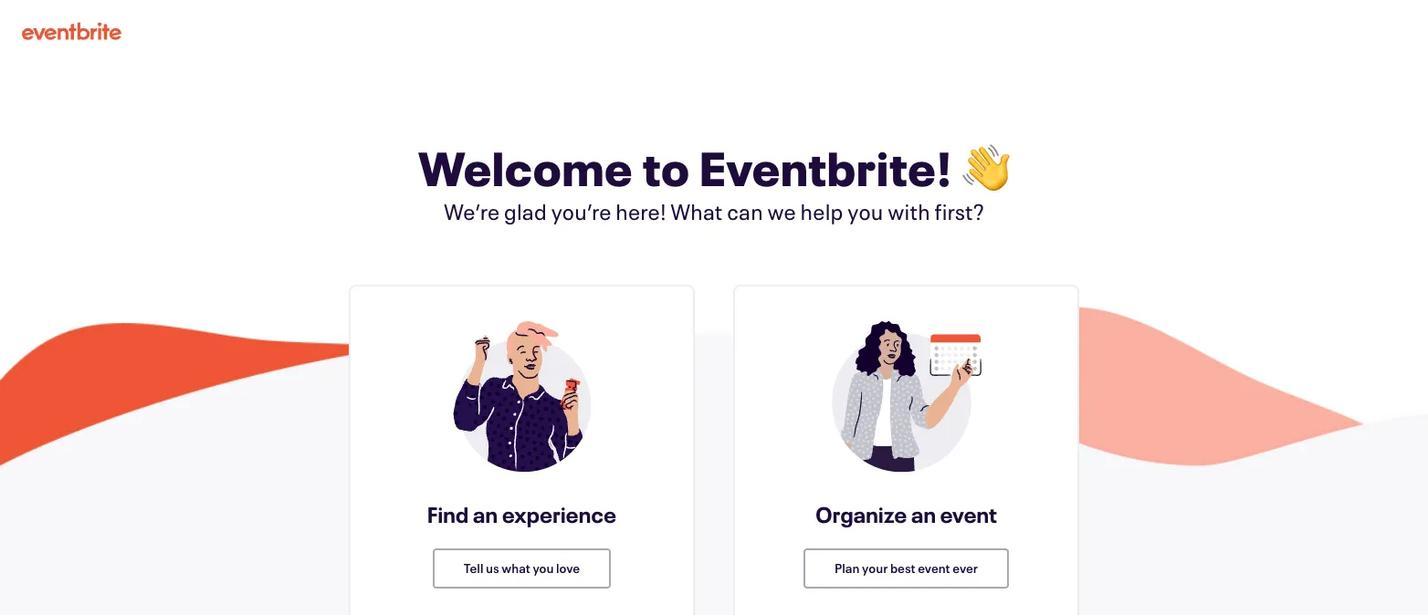 Task type: locate. For each thing, give the bounding box(es) containing it.
event left ever on the right bottom of page
[[918, 559, 950, 577]]

1 vertical spatial event
[[918, 559, 950, 577]]

plan
[[835, 559, 860, 577]]

ever
[[953, 559, 978, 577]]

an for event
[[911, 500, 936, 529]]

experience
[[502, 500, 616, 529]]

find
[[427, 500, 469, 529]]

we're
[[444, 197, 500, 226]]

event up ever on the right bottom of page
[[940, 500, 997, 529]]

we
[[768, 197, 796, 226]]

an up plan your best event ever
[[911, 500, 936, 529]]

you
[[848, 197, 884, 226], [533, 559, 554, 577]]

1 an from the left
[[473, 500, 498, 529]]

0 horizontal spatial an
[[473, 500, 498, 529]]

glad
[[504, 197, 547, 226]]

0 vertical spatial event
[[940, 500, 997, 529]]

organize an event
[[816, 500, 997, 529]]

you left love
[[533, 559, 554, 577]]

you left with
[[848, 197, 884, 226]]

organize
[[816, 500, 907, 529]]

you inside tell us what you love button
[[533, 559, 554, 577]]

2 an from the left
[[911, 500, 936, 529]]

first?
[[935, 197, 984, 226]]

event inside button
[[918, 559, 950, 577]]

0 vertical spatial you
[[848, 197, 884, 226]]

what
[[502, 559, 530, 577]]

welcome
[[418, 137, 633, 199]]

1 horizontal spatial you
[[848, 197, 884, 226]]

best
[[890, 559, 916, 577]]

eventbrite!
[[699, 137, 953, 199]]

1 horizontal spatial an
[[911, 500, 936, 529]]

an right the find
[[473, 500, 498, 529]]

event
[[940, 500, 997, 529], [918, 559, 950, 577]]

0 horizontal spatial you
[[533, 559, 554, 577]]

can
[[727, 197, 763, 226]]

an
[[473, 500, 498, 529], [911, 500, 936, 529]]

1 vertical spatial you
[[533, 559, 554, 577]]



Task type: vqa. For each thing, say whether or not it's contained in the screenshot.
what
yes



Task type: describe. For each thing, give the bounding box(es) containing it.
an for experience
[[473, 500, 498, 529]]

tell
[[464, 559, 483, 577]]

us
[[486, 559, 499, 577]]

with
[[888, 197, 930, 226]]

help
[[800, 197, 843, 226]]

what
[[671, 197, 723, 226]]

tell us what you love
[[464, 559, 580, 577]]

find an experience
[[427, 500, 616, 529]]

plan your best event ever
[[835, 559, 978, 577]]

you inside welcome to eventbrite! 👋 we're glad you're here! what can we help you with first?
[[848, 197, 884, 226]]

love
[[556, 559, 580, 577]]

here!
[[616, 197, 667, 226]]

to
[[643, 137, 690, 199]]

welcome to eventbrite! 👋 we're glad you're here! what can we help you with first?
[[418, 137, 1011, 226]]

👋
[[962, 137, 1011, 199]]

tell us what you love button
[[433, 548, 611, 589]]

plan your best event ever button
[[804, 548, 1009, 589]]

you're
[[551, 197, 612, 226]]

your
[[862, 559, 888, 577]]



